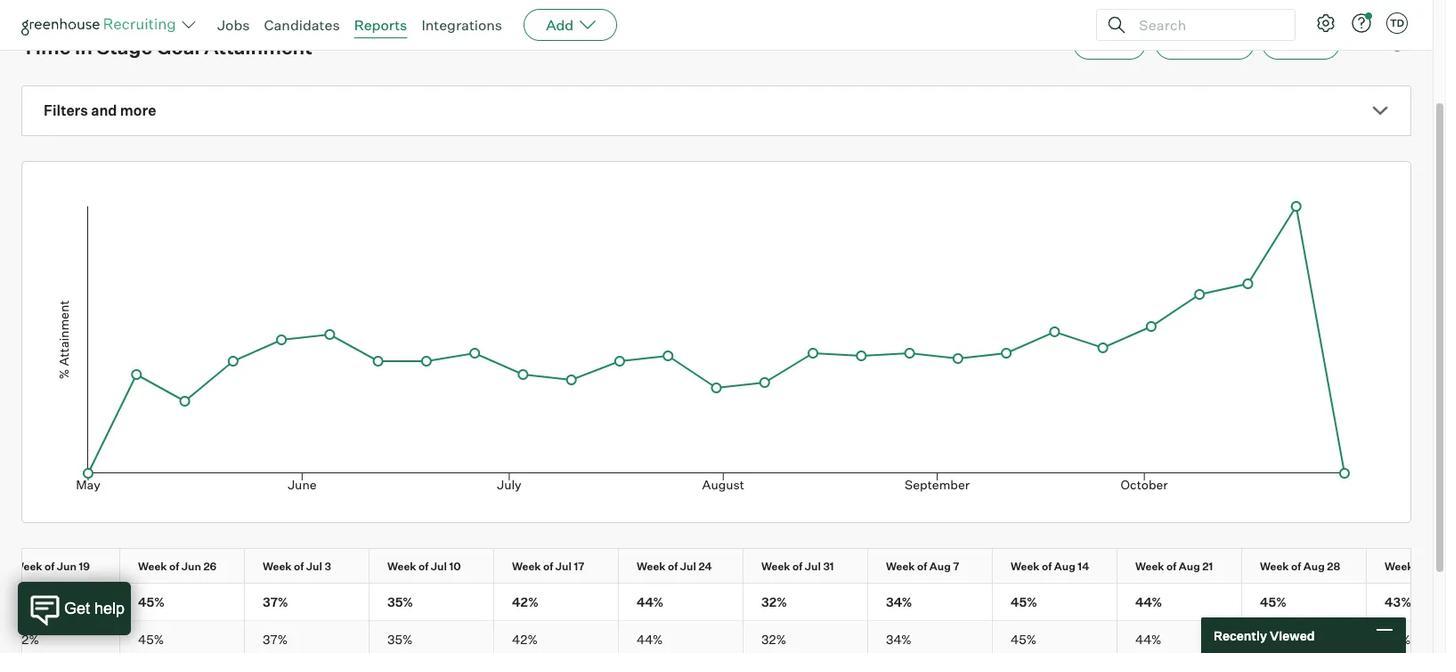Task type: describe. For each thing, give the bounding box(es) containing it.
grid containing 42%
[[0, 550, 1447, 654]]

0 vertical spatial time in stage goal attainment
[[106, 9, 284, 24]]

aug for 7
[[930, 560, 951, 574]]

1 37% from the top
[[263, 595, 288, 610]]

configure image
[[1316, 12, 1337, 34]]

all
[[21, 9, 37, 24]]

greenhouse recruiting image
[[21, 14, 182, 36]]

schedule
[[1178, 36, 1232, 51]]

candidates
[[264, 16, 340, 34]]

week of aug 21 column header
[[1118, 550, 1258, 584]]

jul for 24
[[680, 560, 696, 574]]

jobs
[[217, 16, 250, 34]]

2 32% from the top
[[762, 633, 787, 648]]

aug for 21
[[1179, 560, 1200, 574]]

td button
[[1387, 12, 1408, 34]]

jul for 3
[[306, 560, 322, 574]]

add button
[[524, 9, 617, 41]]

of for 3
[[294, 560, 304, 574]]

week of jul 31
[[762, 560, 834, 574]]

week of jul 17
[[512, 560, 585, 574]]

week of jul 10
[[387, 560, 461, 574]]

week of jul 17 column header
[[494, 550, 634, 584]]

2 34% from the top
[[886, 633, 912, 648]]

week of jul 24
[[637, 560, 712, 574]]

reports link
[[354, 16, 407, 34]]

integrations link
[[422, 16, 502, 34]]

jul for 17
[[556, 560, 572, 574]]

1 vertical spatial time in stage goal attainment
[[21, 35, 312, 59]]

of for 17
[[543, 560, 553, 574]]

0 vertical spatial stage
[[152, 9, 186, 24]]

21
[[1203, 560, 1213, 574]]

week of aug 28
[[1260, 560, 1341, 574]]

and
[[91, 102, 117, 120]]

aug for 14
[[1054, 560, 1076, 574]]

week of jul 3
[[263, 560, 331, 574]]

week of jun 26
[[138, 560, 217, 574]]

integrations
[[422, 16, 502, 34]]

viewed
[[1270, 628, 1315, 644]]

31
[[823, 560, 834, 574]]

week for week of jul 24
[[637, 560, 666, 574]]

2 43% from the top
[[1385, 633, 1411, 648]]

save button
[[1074, 28, 1147, 60]]

Search text field
[[1135, 12, 1279, 38]]

1 vertical spatial goal
[[156, 35, 200, 59]]

of for 21
[[1167, 560, 1177, 574]]

recently viewed
[[1214, 628, 1315, 644]]

week of sep
[[1385, 560, 1447, 574]]

week of aug 7
[[886, 560, 960, 574]]

sep
[[1429, 560, 1447, 574]]

save
[[1096, 36, 1124, 51]]

schedule button
[[1156, 28, 1255, 60]]

1 horizontal spatial time
[[106, 9, 136, 24]]

1 vertical spatial in
[[75, 35, 93, 59]]

all reports link
[[21, 9, 86, 24]]

7
[[953, 560, 960, 574]]

xychart image
[[44, 162, 1390, 519]]

14
[[1078, 560, 1090, 574]]

week for week of jul 31
[[762, 560, 791, 574]]

0 horizontal spatial reports
[[39, 9, 86, 24]]

save and schedule this report to revisit it! element
[[1074, 28, 1156, 60]]

of for 7
[[917, 560, 928, 574]]

jul for 31
[[805, 560, 821, 574]]



Task type: vqa. For each thing, say whether or not it's contained in the screenshot.
Tech
no



Task type: locate. For each thing, give the bounding box(es) containing it.
11 of from the left
[[1292, 560, 1302, 574]]

jul inside week of jul 3 "column header"
[[306, 560, 322, 574]]

2 jul from the left
[[431, 560, 447, 574]]

of inside column header
[[1167, 560, 1177, 574]]

jul
[[306, 560, 322, 574], [431, 560, 447, 574], [556, 560, 572, 574], [680, 560, 696, 574], [805, 560, 821, 574]]

0 horizontal spatial time
[[21, 35, 71, 59]]

of for 19
[[45, 560, 55, 574]]

filters
[[44, 102, 88, 120]]

0 vertical spatial attainment
[[218, 9, 284, 24]]

aug left 21
[[1179, 560, 1200, 574]]

3 jul from the left
[[556, 560, 572, 574]]

week of aug 14 column header
[[993, 550, 1133, 584]]

of left 10
[[419, 560, 429, 574]]

week of jul 24 column header
[[619, 550, 759, 584]]

of left sep
[[1416, 560, 1426, 574]]

jul left 10
[[431, 560, 447, 574]]

week left 3 at left
[[263, 560, 292, 574]]

week for week of aug 28
[[1260, 560, 1289, 574]]

jun left 26
[[182, 560, 201, 574]]

of for 31
[[793, 560, 803, 574]]

aug left 28
[[1304, 560, 1325, 574]]

1 horizontal spatial in
[[139, 9, 149, 24]]

11 week from the left
[[1260, 560, 1289, 574]]

week inside week of jul 17 "column header"
[[512, 560, 541, 574]]

0 horizontal spatial in
[[75, 35, 93, 59]]

4 aug from the left
[[1304, 560, 1325, 574]]

download image
[[1351, 31, 1373, 53]]

add
[[546, 16, 574, 34]]

1 horizontal spatial reports
[[354, 16, 407, 34]]

2 aug from the left
[[1054, 560, 1076, 574]]

week for week of jun 19
[[13, 560, 42, 574]]

week left 7
[[886, 560, 915, 574]]

17
[[574, 560, 585, 574]]

44%
[[637, 595, 664, 610], [1136, 595, 1163, 610], [637, 633, 663, 648], [1136, 633, 1162, 648]]

week inside the week of aug 21 column header
[[1136, 560, 1165, 574]]

week of jun 19 column header
[[0, 550, 135, 584]]

in
[[139, 9, 149, 24], [75, 35, 93, 59]]

of left 17
[[543, 560, 553, 574]]

4 jul from the left
[[680, 560, 696, 574]]

week of jul 10 column header
[[370, 550, 509, 584]]

of for 24
[[668, 560, 678, 574]]

1 aug from the left
[[930, 560, 951, 574]]

1 jun from the left
[[57, 560, 77, 574]]

reports right 'all' on the top left
[[39, 9, 86, 24]]

of for 28
[[1292, 560, 1302, 574]]

of left 21
[[1167, 560, 1177, 574]]

24
[[699, 560, 712, 574]]

34%
[[886, 595, 912, 610], [886, 633, 912, 648]]

week inside week of aug 14 column header
[[1011, 560, 1040, 574]]

1 vertical spatial time
[[21, 35, 71, 59]]

35%
[[387, 595, 413, 610], [387, 633, 413, 648]]

1 vertical spatial 37%
[[263, 633, 288, 648]]

0 vertical spatial 43%
[[1385, 595, 1412, 610]]

week inside week of jun 19 column header
[[13, 560, 42, 574]]

2 of from the left
[[169, 560, 179, 574]]

26
[[203, 560, 217, 574]]

4 of from the left
[[419, 560, 429, 574]]

td
[[1390, 17, 1405, 29]]

1 of from the left
[[45, 560, 55, 574]]

9 week from the left
[[1011, 560, 1040, 574]]

td button
[[1383, 9, 1412, 37]]

share
[[1284, 36, 1318, 51]]

week left 17
[[512, 560, 541, 574]]

2 jun from the left
[[182, 560, 201, 574]]

attainment
[[218, 9, 284, 24], [204, 35, 312, 59]]

goal down time in stage goal attainment link
[[156, 35, 200, 59]]

9 of from the left
[[1042, 560, 1052, 574]]

time right all reports on the top
[[106, 9, 136, 24]]

week of jun 19
[[13, 560, 90, 574]]

week of aug 28 column header
[[1243, 550, 1382, 584]]

week left 21
[[1136, 560, 1165, 574]]

week left 28
[[1260, 560, 1289, 574]]

of for 26
[[169, 560, 179, 574]]

10
[[449, 560, 461, 574]]

of left 24 at the left bottom of the page
[[668, 560, 678, 574]]

2 37% from the top
[[263, 633, 288, 648]]

6 week from the left
[[637, 560, 666, 574]]

jul inside week of jul 24 column header
[[680, 560, 696, 574]]

jun left the 19
[[57, 560, 77, 574]]

aug left 14
[[1054, 560, 1076, 574]]

7 week from the left
[[762, 560, 791, 574]]

0 vertical spatial goal
[[189, 9, 216, 24]]

4 week from the left
[[387, 560, 416, 574]]

stage up more
[[97, 35, 152, 59]]

of left 31
[[793, 560, 803, 574]]

3 of from the left
[[294, 560, 304, 574]]

week for week of aug 21
[[1136, 560, 1165, 574]]

of inside "column header"
[[294, 560, 304, 574]]

week inside week of jul 3 "column header"
[[263, 560, 292, 574]]

1 34% from the top
[[886, 595, 912, 610]]

5 week from the left
[[512, 560, 541, 574]]

0 vertical spatial time
[[106, 9, 136, 24]]

week for week of sep
[[1385, 560, 1414, 574]]

week inside week of aug 28 column header
[[1260, 560, 1289, 574]]

3
[[325, 560, 331, 574]]

week
[[13, 560, 42, 574], [138, 560, 167, 574], [263, 560, 292, 574], [387, 560, 416, 574], [512, 560, 541, 574], [637, 560, 666, 574], [762, 560, 791, 574], [886, 560, 915, 574], [1011, 560, 1040, 574], [1136, 560, 1165, 574], [1260, 560, 1289, 574], [1385, 560, 1414, 574]]

7 of from the left
[[793, 560, 803, 574]]

week of jul 3 column header
[[245, 550, 385, 584]]

week inside week of jul 31 column header
[[762, 560, 791, 574]]

week of aug 14
[[1011, 560, 1090, 574]]

week left the 19
[[13, 560, 42, 574]]

jul inside week of jul 10 column header
[[431, 560, 447, 574]]

jun
[[57, 560, 77, 574], [182, 560, 201, 574]]

0 vertical spatial 37%
[[263, 595, 288, 610]]

0 vertical spatial 32%
[[762, 595, 787, 610]]

week left 24 at the left bottom of the page
[[637, 560, 666, 574]]

5 jul from the left
[[805, 560, 821, 574]]

stage
[[152, 9, 186, 24], [97, 35, 152, 59]]

1 vertical spatial 35%
[[387, 633, 413, 648]]

2 week from the left
[[138, 560, 167, 574]]

week of jul 31 column header
[[744, 550, 884, 584]]

week inside the week of jun 26 column header
[[138, 560, 167, 574]]

2 35% from the top
[[387, 633, 413, 648]]

jun for 26
[[182, 560, 201, 574]]

time in stage goal attainment
[[106, 9, 284, 24], [21, 35, 312, 59]]

week inside week of jul 24 column header
[[637, 560, 666, 574]]

stage left jobs link
[[152, 9, 186, 24]]

week left 31
[[762, 560, 791, 574]]

1 vertical spatial attainment
[[204, 35, 312, 59]]

0 vertical spatial in
[[139, 9, 149, 24]]

of left the 19
[[45, 560, 55, 574]]

week left 26
[[138, 560, 167, 574]]

0 vertical spatial 35%
[[387, 595, 413, 610]]

aug left 7
[[930, 560, 951, 574]]

1 jul from the left
[[306, 560, 322, 574]]

share button
[[1262, 28, 1341, 60]]

1 vertical spatial stage
[[97, 35, 152, 59]]

aug
[[930, 560, 951, 574], [1054, 560, 1076, 574], [1179, 560, 1200, 574], [1304, 560, 1325, 574]]

week left 10
[[387, 560, 416, 574]]

filters and more
[[44, 102, 156, 120]]

week for week of jul 3
[[263, 560, 292, 574]]

8 week from the left
[[886, 560, 915, 574]]

week inside week of aug 7 "column header"
[[886, 560, 915, 574]]

week for week of jul 10
[[387, 560, 416, 574]]

32%
[[762, 595, 787, 610], [762, 633, 787, 648]]

jobs link
[[217, 16, 250, 34]]

aug for 28
[[1304, 560, 1325, 574]]

week for week of jun 26
[[138, 560, 167, 574]]

jun for 19
[[57, 560, 77, 574]]

candidates link
[[264, 16, 340, 34]]

6 of from the left
[[668, 560, 678, 574]]

of for 14
[[1042, 560, 1052, 574]]

3 week from the left
[[263, 560, 292, 574]]

recently
[[1214, 628, 1267, 644]]

week inside week of jul 10 column header
[[387, 560, 416, 574]]

of left 7
[[917, 560, 928, 574]]

43%
[[1385, 595, 1412, 610], [1385, 633, 1411, 648]]

week for week of aug 14
[[1011, 560, 1040, 574]]

jul left 24 at the left bottom of the page
[[680, 560, 696, 574]]

time
[[106, 9, 136, 24], [21, 35, 71, 59]]

all reports
[[21, 9, 86, 24]]

week for week of jul 17
[[512, 560, 541, 574]]

1 43% from the top
[[1385, 595, 1412, 610]]

week of jun 26 column header
[[120, 550, 260, 584]]

week of aug 7 column header
[[868, 550, 1008, 584]]

reports
[[39, 9, 86, 24], [354, 16, 407, 34]]

time down all reports 'link'
[[21, 35, 71, 59]]

of left 14
[[1042, 560, 1052, 574]]

8 of from the left
[[917, 560, 928, 574]]

0 vertical spatial 34%
[[886, 595, 912, 610]]

1 vertical spatial 43%
[[1385, 633, 1411, 648]]

1 vertical spatial 32%
[[762, 633, 787, 648]]

1 32% from the top
[[762, 595, 787, 610]]

1 35% from the top
[[387, 595, 413, 610]]

jul inside week of jul 31 column header
[[805, 560, 821, 574]]

week left sep
[[1385, 560, 1414, 574]]

of left 3 at left
[[294, 560, 304, 574]]

1 horizontal spatial jun
[[182, 560, 201, 574]]

1 week from the left
[[13, 560, 42, 574]]

jul left 3 at left
[[306, 560, 322, 574]]

5 of from the left
[[543, 560, 553, 574]]

more
[[120, 102, 156, 120]]

jul for 10
[[431, 560, 447, 574]]

45%
[[138, 595, 165, 610], [1011, 595, 1038, 610], [1260, 595, 1287, 610], [138, 633, 164, 648], [1011, 633, 1037, 648], [1260, 633, 1286, 648]]

of left 26
[[169, 560, 179, 574]]

week left 14
[[1011, 560, 1040, 574]]

reports right candidates link
[[354, 16, 407, 34]]

jul left 17
[[556, 560, 572, 574]]

aug inside column header
[[1179, 560, 1200, 574]]

faq image
[[1387, 31, 1408, 53]]

37%
[[263, 595, 288, 610], [263, 633, 288, 648]]

1 vertical spatial 34%
[[886, 633, 912, 648]]

of left 28
[[1292, 560, 1302, 574]]

jul left 31
[[805, 560, 821, 574]]

19
[[79, 560, 90, 574]]

goal left jobs
[[189, 9, 216, 24]]

12 of from the left
[[1416, 560, 1426, 574]]

week for week of aug 7
[[886, 560, 915, 574]]

jul inside week of jul 17 "column header"
[[556, 560, 572, 574]]

week of aug 21
[[1136, 560, 1213, 574]]

goal
[[189, 9, 216, 24], [156, 35, 200, 59]]

42%
[[13, 595, 40, 610], [512, 595, 539, 610], [13, 633, 39, 648], [512, 633, 538, 648]]

aug inside "column header"
[[930, 560, 951, 574]]

time in stage goal attainment link
[[106, 9, 284, 24]]

grid
[[0, 550, 1447, 654]]

28
[[1327, 560, 1341, 574]]

12 week from the left
[[1385, 560, 1414, 574]]

0 horizontal spatial jun
[[57, 560, 77, 574]]

10 of from the left
[[1167, 560, 1177, 574]]

3 aug from the left
[[1179, 560, 1200, 574]]

of
[[45, 560, 55, 574], [169, 560, 179, 574], [294, 560, 304, 574], [419, 560, 429, 574], [543, 560, 553, 574], [668, 560, 678, 574], [793, 560, 803, 574], [917, 560, 928, 574], [1042, 560, 1052, 574], [1167, 560, 1177, 574], [1292, 560, 1302, 574], [1416, 560, 1426, 574]]

of for 10
[[419, 560, 429, 574]]

10 week from the left
[[1136, 560, 1165, 574]]



